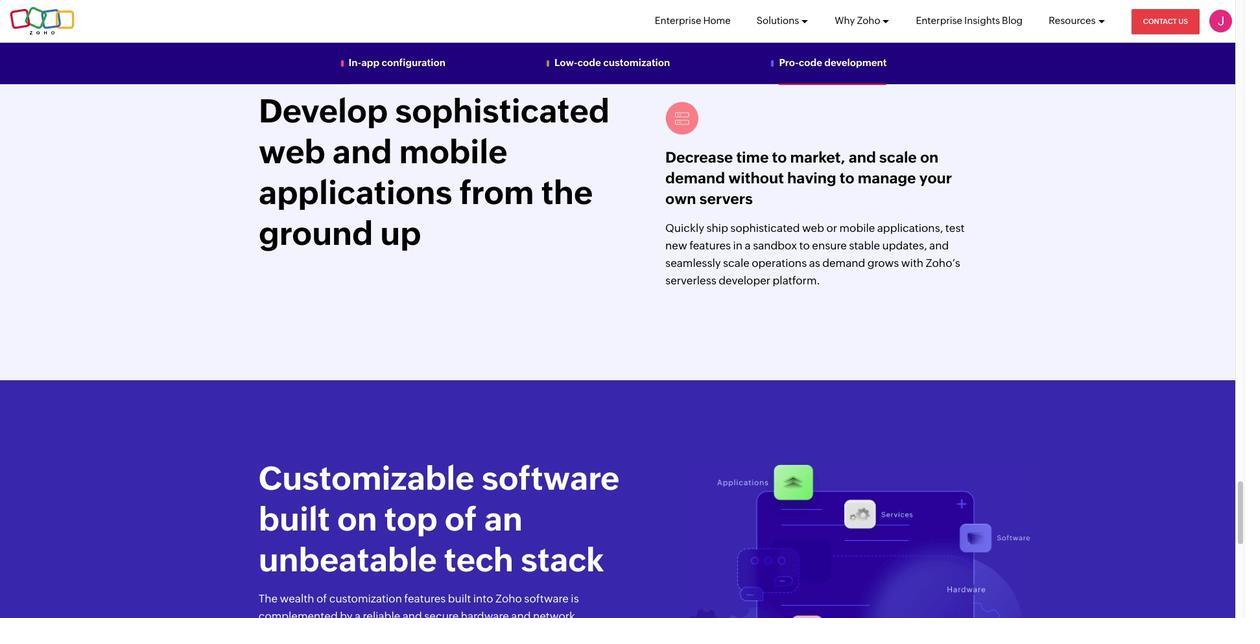 Task type: locate. For each thing, give the bounding box(es) containing it.
and up the zoho's
[[930, 239, 949, 252]]

contact us link
[[1132, 9, 1200, 34]]

resources
[[1049, 15, 1096, 26]]

sophisticated inside quickly ship sophisticated web or mobile applications, test new features in a sandbox to ensure stable updates, and seamlessly scale operations as demand grows with zoho's serverless developer platform.
[[731, 222, 800, 235]]

developer
[[719, 274, 771, 287]]

0 horizontal spatial on
[[337, 502, 377, 539]]

1 code from the left
[[578, 57, 601, 68]]

develop sophisticated web and mobile applications from the ground up
[[259, 93, 610, 252]]

enterprise left home
[[655, 15, 701, 26]]

in-app configuration
[[349, 57, 446, 68]]

1 vertical spatial of
[[317, 593, 327, 606]]

why
[[835, 15, 855, 26]]

0 horizontal spatial sophisticated
[[395, 93, 610, 130]]

into
[[473, 593, 493, 606]]

1 horizontal spatial code
[[799, 57, 823, 68]]

software up an
[[482, 461, 620, 498]]

0 horizontal spatial zoho
[[496, 593, 522, 606]]

1 vertical spatial to
[[840, 170, 855, 187]]

web left or
[[802, 222, 824, 235]]

top
[[384, 502, 438, 539]]

0 vertical spatial a
[[745, 239, 751, 252]]

web
[[259, 134, 326, 171], [802, 222, 824, 235]]

a right by
[[355, 611, 361, 619]]

1 horizontal spatial scale
[[880, 149, 917, 166]]

sophisticated
[[395, 93, 610, 130], [731, 222, 800, 235]]

1 horizontal spatial on
[[920, 149, 939, 166]]

software inside the wealth of customization features built into zoho software is complemented by a reliable and secure hardware and networ
[[524, 593, 569, 606]]

customization
[[603, 57, 670, 68], [329, 593, 402, 606]]

and right hardware
[[511, 611, 531, 619]]

1 horizontal spatial features
[[690, 239, 731, 252]]

quickly
[[666, 222, 705, 235]]

features
[[690, 239, 731, 252], [404, 593, 446, 606]]

0 horizontal spatial enterprise
[[655, 15, 701, 26]]

wealth
[[280, 593, 314, 606]]

1 horizontal spatial enterprise
[[916, 15, 963, 26]]

scale inside decrease time to market, and scale on demand without having to manage your own servers
[[880, 149, 917, 166]]

0 vertical spatial of
[[445, 502, 477, 539]]

1 vertical spatial customization
[[329, 593, 402, 606]]

time
[[737, 149, 769, 166]]

demand down ensure
[[823, 257, 866, 270]]

operations
[[752, 257, 807, 270]]

a right in at right top
[[745, 239, 751, 252]]

software
[[482, 461, 620, 498], [524, 593, 569, 606]]

or
[[827, 222, 837, 235]]

mobile
[[399, 134, 508, 171], [840, 222, 875, 235]]

is
[[571, 593, 579, 606]]

of left an
[[445, 502, 477, 539]]

2 code from the left
[[799, 57, 823, 68]]

features down ship
[[690, 239, 731, 252]]

unbeatable
[[259, 542, 437, 579]]

web inside develop sophisticated web and mobile applications from the ground up
[[259, 134, 326, 171]]

1 vertical spatial built
[[448, 593, 471, 606]]

1 vertical spatial zoho
[[496, 593, 522, 606]]

built inside customizable software built on top of an unbeatable tech stack
[[259, 502, 330, 539]]

in-
[[349, 57, 361, 68]]

1 vertical spatial a
[[355, 611, 361, 619]]

zoho right why
[[857, 15, 881, 26]]

1 vertical spatial scale
[[723, 257, 750, 270]]

from
[[460, 174, 534, 211]]

0 vertical spatial on
[[920, 149, 939, 166]]

0 horizontal spatial built
[[259, 502, 330, 539]]

demand inside decrease time to market, and scale on demand without having to manage your own servers
[[666, 170, 725, 187]]

a
[[745, 239, 751, 252], [355, 611, 361, 619]]

2 horizontal spatial to
[[840, 170, 855, 187]]

reliable
[[363, 611, 400, 619]]

why zoho
[[835, 15, 881, 26]]

zoho inside the wealth of customization features built into zoho software is complemented by a reliable and secure hardware and networ
[[496, 593, 522, 606]]

to right the time
[[772, 149, 787, 166]]

stack
[[521, 542, 604, 579]]

0 horizontal spatial code
[[578, 57, 601, 68]]

decrease
[[666, 149, 733, 166]]

to
[[772, 149, 787, 166], [840, 170, 855, 187], [800, 239, 810, 252]]

and inside quickly ship sophisticated web or mobile applications, test new features in a sandbox to ensure stable updates, and seamlessly scale operations as demand grows with zoho's serverless developer platform.
[[930, 239, 949, 252]]

1 enterprise from the left
[[655, 15, 701, 26]]

0 vertical spatial built
[[259, 502, 330, 539]]

0 vertical spatial software
[[482, 461, 620, 498]]

0 horizontal spatial a
[[355, 611, 361, 619]]

on inside decrease time to market, and scale on demand without having to manage your own servers
[[920, 149, 939, 166]]

0 horizontal spatial customization
[[329, 593, 402, 606]]

1 horizontal spatial web
[[802, 222, 824, 235]]

secure
[[424, 611, 459, 619]]

on up your
[[920, 149, 939, 166]]

up
[[380, 215, 421, 252]]

1 horizontal spatial mobile
[[840, 222, 875, 235]]

updates,
[[883, 239, 927, 252]]

demand down decrease
[[666, 170, 725, 187]]

enterprise home link
[[655, 0, 731, 42]]

0 vertical spatial features
[[690, 239, 731, 252]]

zoho right into
[[496, 593, 522, 606]]

and inside develop sophisticated web and mobile applications from the ground up
[[333, 134, 392, 171]]

scale up manage at the top right of page
[[880, 149, 917, 166]]

mobile up stable
[[840, 222, 875, 235]]

0 horizontal spatial mobile
[[399, 134, 508, 171]]

1 horizontal spatial to
[[800, 239, 810, 252]]

1 horizontal spatial sophisticated
[[731, 222, 800, 235]]

software inside customizable software built on top of an unbeatable tech stack
[[482, 461, 620, 498]]

enterprise
[[655, 15, 701, 26], [916, 15, 963, 26]]

0 vertical spatial zoho
[[857, 15, 881, 26]]

web down develop
[[259, 134, 326, 171]]

0 horizontal spatial to
[[772, 149, 787, 166]]

0 horizontal spatial demand
[[666, 170, 725, 187]]

scale down in at right top
[[723, 257, 750, 270]]

zoho
[[857, 15, 881, 26], [496, 593, 522, 606]]

0 horizontal spatial features
[[404, 593, 446, 606]]

2 vertical spatial to
[[800, 239, 810, 252]]

hardware
[[461, 611, 509, 619]]

scale
[[880, 149, 917, 166], [723, 257, 750, 270]]

0 vertical spatial web
[[259, 134, 326, 171]]

enterprise for enterprise insights blog
[[916, 15, 963, 26]]

1 vertical spatial mobile
[[840, 222, 875, 235]]

1 vertical spatial demand
[[823, 257, 866, 270]]

0 vertical spatial mobile
[[399, 134, 508, 171]]

enterprise insights blog
[[916, 15, 1023, 26]]

of right wealth
[[317, 593, 327, 606]]

1 horizontal spatial built
[[448, 593, 471, 606]]

0 vertical spatial demand
[[666, 170, 725, 187]]

1 horizontal spatial demand
[[823, 257, 866, 270]]

0 vertical spatial customization
[[603, 57, 670, 68]]

and
[[333, 134, 392, 171], [849, 149, 876, 166], [930, 239, 949, 252], [403, 611, 422, 619], [511, 611, 531, 619]]

demand
[[666, 170, 725, 187], [823, 257, 866, 270]]

0 vertical spatial to
[[772, 149, 787, 166]]

customizable software built on top of an unbeatable tech stack
[[259, 461, 620, 579]]

1 vertical spatial features
[[404, 593, 446, 606]]

2 enterprise from the left
[[916, 15, 963, 26]]

0 horizontal spatial scale
[[723, 257, 750, 270]]

grows
[[868, 257, 899, 270]]

on
[[920, 149, 939, 166], [337, 502, 377, 539]]

built
[[259, 502, 330, 539], [448, 593, 471, 606]]

0 horizontal spatial web
[[259, 134, 326, 171]]

0 vertical spatial scale
[[880, 149, 917, 166]]

mobile up "from"
[[399, 134, 508, 171]]

web inside quickly ship sophisticated web or mobile applications, test new features in a sandbox to ensure stable updates, and seamlessly scale operations as demand grows with zoho's serverless developer platform.
[[802, 222, 824, 235]]

demand inside quickly ship sophisticated web or mobile applications, test new features in a sandbox to ensure stable updates, and seamlessly scale operations as demand grows with zoho's serverless developer platform.
[[823, 257, 866, 270]]

1 vertical spatial software
[[524, 593, 569, 606]]

pro-
[[779, 57, 799, 68]]

zoho enterprise logo image
[[10, 7, 75, 35]]

of inside the wealth of customization features built into zoho software is complemented by a reliable and secure hardware and networ
[[317, 593, 327, 606]]

in-app configuration link
[[349, 57, 446, 68]]

manage
[[858, 170, 916, 187]]

1 vertical spatial on
[[337, 502, 377, 539]]

0 horizontal spatial of
[[317, 593, 327, 606]]

of
[[445, 502, 477, 539], [317, 593, 327, 606]]

1 vertical spatial sophisticated
[[731, 222, 800, 235]]

zoho's
[[926, 257, 960, 270]]

to up as
[[800, 239, 810, 252]]

1 horizontal spatial a
[[745, 239, 751, 252]]

and up manage at the top right of page
[[849, 149, 876, 166]]

solutions
[[757, 15, 799, 26]]

mobile inside quickly ship sophisticated web or mobile applications, test new features in a sandbox to ensure stable updates, and seamlessly scale operations as demand grows with zoho's serverless developer platform.
[[840, 222, 875, 235]]

enterprise for enterprise home
[[655, 15, 701, 26]]

code
[[578, 57, 601, 68], [799, 57, 823, 68]]

features up the secure
[[404, 593, 446, 606]]

1 horizontal spatial of
[[445, 502, 477, 539]]

us
[[1179, 18, 1188, 25]]

to right 'having'
[[840, 170, 855, 187]]

complemented
[[259, 611, 338, 619]]

1 vertical spatial web
[[802, 222, 824, 235]]

built inside the wealth of customization features built into zoho software is complemented by a reliable and secure hardware and networ
[[448, 593, 471, 606]]

platform.
[[773, 274, 821, 287]]

sandbox
[[753, 239, 797, 252]]

on down customizable
[[337, 502, 377, 539]]

0 vertical spatial sophisticated
[[395, 93, 610, 130]]

software left is
[[524, 593, 569, 606]]

and up applications
[[333, 134, 392, 171]]

enterprise left insights
[[916, 15, 963, 26]]



Task type: vqa. For each thing, say whether or not it's contained in the screenshot.
Decrease
yes



Task type: describe. For each thing, give the bounding box(es) containing it.
development
[[825, 57, 887, 68]]

stable
[[849, 239, 880, 252]]

scale inside quickly ship sophisticated web or mobile applications, test new features in a sandbox to ensure stable updates, and seamlessly scale operations as demand grows with zoho's serverless developer platform.
[[723, 257, 750, 270]]

without
[[729, 170, 784, 187]]

servers
[[700, 191, 753, 208]]

the
[[259, 593, 278, 606]]

as
[[809, 257, 820, 270]]

blog
[[1002, 15, 1023, 26]]

code for low-
[[578, 57, 601, 68]]

low-
[[555, 57, 578, 68]]

market,
[[790, 149, 846, 166]]

with
[[902, 257, 924, 270]]

quickly ship sophisticated web or mobile applications, test new features in a sandbox to ensure stable updates, and seamlessly scale operations as demand grows with zoho's serverless developer platform.
[[666, 222, 965, 287]]

having
[[787, 170, 837, 187]]

customization inside the wealth of customization features built into zoho software is complemented by a reliable and secure hardware and networ
[[329, 593, 402, 606]]

low-code customization
[[555, 57, 670, 68]]

of inside customizable software built on top of an unbeatable tech stack
[[445, 502, 477, 539]]

the
[[541, 174, 593, 211]]

your
[[920, 170, 952, 187]]

1 horizontal spatial customization
[[603, 57, 670, 68]]

enterprise home
[[655, 15, 731, 26]]

home
[[703, 15, 731, 26]]

ship
[[707, 222, 728, 235]]

mobile inside develop sophisticated web and mobile applications from the ground up
[[399, 134, 508, 171]]

the wealth of customization features built into zoho software is complemented by a reliable and secure hardware and networ
[[259, 593, 579, 619]]

decrease time to market, and scale on demand without having to manage your own servers
[[666, 149, 952, 208]]

an
[[484, 502, 523, 539]]

pro-code development link
[[779, 57, 887, 68]]

1 horizontal spatial zoho
[[857, 15, 881, 26]]

james peterson image
[[1210, 10, 1233, 32]]

insights
[[965, 15, 1000, 26]]

on inside customizable software built on top of an unbeatable tech stack
[[337, 502, 377, 539]]

enterprise insights blog link
[[916, 0, 1023, 42]]

low-code customization link
[[555, 57, 670, 68]]

and inside decrease time to market, and scale on demand without having to manage your own servers
[[849, 149, 876, 166]]

and left the secure
[[403, 611, 422, 619]]

unbeatable tech stack image
[[684, 459, 1033, 619]]

to inside quickly ship sophisticated web or mobile applications, test new features in a sandbox to ensure stable updates, and seamlessly scale operations as demand grows with zoho's serverless developer platform.
[[800, 239, 810, 252]]

new
[[666, 239, 687, 252]]

app
[[361, 57, 380, 68]]

applications,
[[878, 222, 943, 235]]

applications
[[259, 174, 453, 211]]

pro-code development
[[779, 57, 887, 68]]

contact
[[1143, 18, 1177, 25]]

tech
[[444, 542, 514, 579]]

by
[[340, 611, 353, 619]]

configuration
[[382, 57, 446, 68]]

develop
[[259, 93, 388, 130]]

a inside quickly ship sophisticated web or mobile applications, test new features in a sandbox to ensure stable updates, and seamlessly scale operations as demand grows with zoho's serverless developer platform.
[[745, 239, 751, 252]]

seamlessly
[[666, 257, 721, 270]]

sophisticated inside develop sophisticated web and mobile applications from the ground up
[[395, 93, 610, 130]]

features inside the wealth of customization features built into zoho software is complemented by a reliable and secure hardware and networ
[[404, 593, 446, 606]]

customizable
[[259, 461, 475, 498]]

code for pro-
[[799, 57, 823, 68]]

serverless
[[666, 274, 717, 287]]

ground
[[259, 215, 373, 252]]

test
[[946, 222, 965, 235]]

in
[[733, 239, 743, 252]]

own
[[666, 191, 696, 208]]

a inside the wealth of customization features built into zoho software is complemented by a reliable and secure hardware and networ
[[355, 611, 361, 619]]

features inside quickly ship sophisticated web or mobile applications, test new features in a sandbox to ensure stable updates, and seamlessly scale operations as demand grows with zoho's serverless developer platform.
[[690, 239, 731, 252]]

contact us
[[1143, 18, 1188, 25]]

ensure
[[812, 239, 847, 252]]



